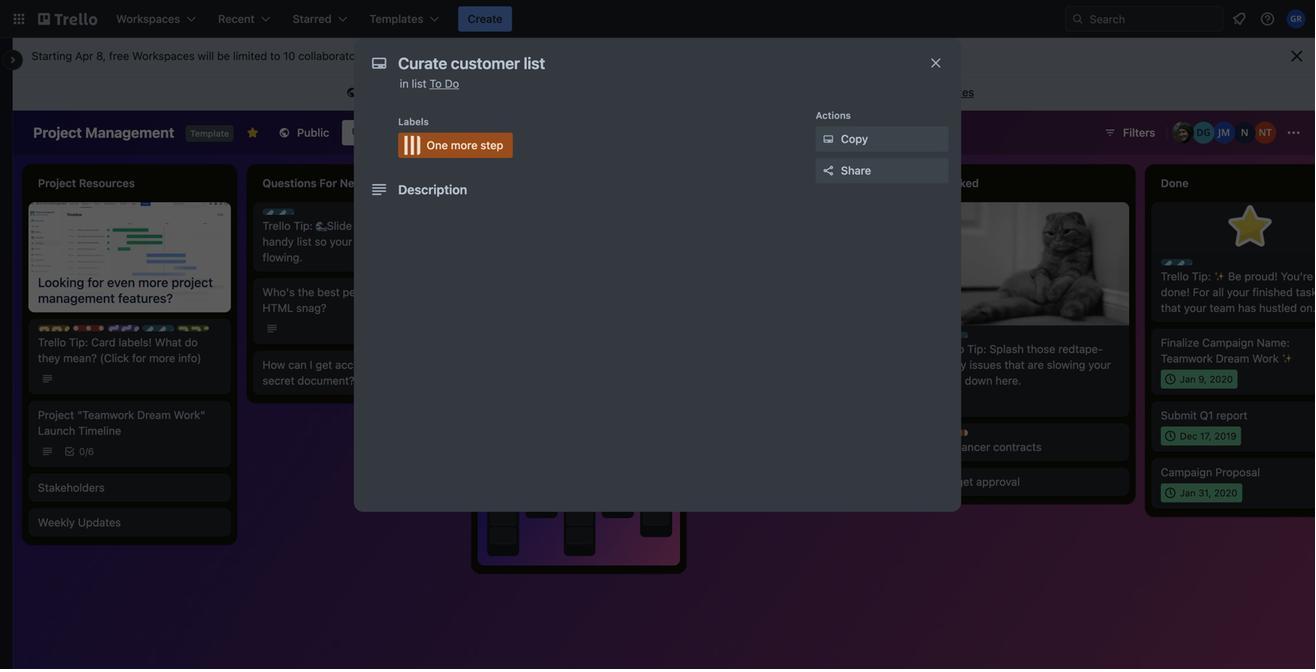 Task type: describe. For each thing, give the bounding box(es) containing it.
template
[[442, 86, 487, 99]]

tip for into
[[306, 210, 321, 221]]

issues
[[969, 359, 1001, 372]]

public
[[297, 126, 329, 139]]

(click
[[100, 352, 129, 365]]

starting
[[32, 49, 72, 62]]

actions
[[816, 110, 851, 121]]

learn more about collaborator limits link
[[371, 49, 556, 62]]

nic (nicoletollefson1) image
[[1234, 122, 1256, 144]]

html
[[263, 302, 293, 315]]

1 vertical spatial campaign
[[1161, 466, 1212, 479]]

tip: for heavy
[[967, 343, 986, 356]]

halp
[[193, 326, 214, 337]]

management
[[85, 124, 174, 141]]

what
[[155, 336, 182, 349]]

budget
[[936, 476, 973, 489]]

color: orange, title: "one more step" element containing one more step
[[398, 133, 513, 158]]

dec 17, 2019
[[1180, 431, 1237, 442]]

trello tip trello tip: splash those redtape- heavy issues that are slowing your team down here.
[[936, 333, 1111, 387]]

2019
[[1214, 431, 1237, 442]]

description
[[398, 182, 467, 197]]

you're
[[1281, 270, 1313, 283]]

0 notifications image
[[1230, 9, 1249, 28]]

Board name text field
[[25, 120, 182, 145]]

the inside how can i get access to the super secret document?
[[387, 359, 404, 372]]

project "teamwork dream work" launch timeline
[[38, 409, 205, 438]]

keeps
[[384, 235, 414, 248]]

team
[[158, 326, 182, 337]]

team for keeps
[[355, 235, 381, 248]]

1 horizontal spatial for
[[490, 86, 504, 99]]

customize views image
[[485, 125, 500, 141]]

budget approval
[[936, 476, 1020, 489]]

jan for campaign
[[1180, 488, 1196, 499]]

my
[[409, 286, 425, 299]]

stakeholders link
[[38, 481, 221, 496]]

share
[[841, 164, 871, 177]]

freelancer
[[936, 441, 990, 454]]

project for project management
[[33, 124, 82, 141]]

learn
[[371, 49, 400, 62]]

1 horizontal spatial list
[[412, 77, 427, 90]]

do
[[445, 77, 459, 90]]

campaign proposal
[[1161, 466, 1260, 479]]

mean?
[[63, 352, 97, 365]]

sm image for copy
[[820, 131, 836, 147]]

devan goldstein (devangoldstein2) image
[[1192, 122, 1215, 144]]

q's
[[380, 219, 398, 232]]

stakeholders
[[38, 482, 105, 495]]

who's
[[263, 286, 295, 299]]

8,
[[96, 49, 106, 62]]

do
[[185, 336, 198, 349]]

more inside labels one more step
[[451, 139, 478, 152]]

more inside trello tip: card labels! what do they mean? (click for more info)
[[149, 352, 175, 365]]

who's the best person to fix my html snag? link
[[263, 285, 446, 316]]

create
[[468, 12, 503, 25]]

document?
[[298, 374, 355, 387]]

limits
[[529, 49, 556, 62]]

for
[[1193, 286, 1210, 299]]

workspaces
[[132, 49, 195, 62]]

for inside trello tip: card labels! what do they mean? (click for more info)
[[132, 352, 146, 365]]

trello inside trello tip: card labels! what do they mean? (click for more info)
[[38, 336, 66, 349]]

table
[[439, 126, 467, 139]]

tip right "team"
[[186, 326, 201, 337]]

a
[[399, 86, 405, 99]]

fix
[[394, 286, 406, 299]]

be
[[1228, 270, 1241, 283]]

nicole tang (nicoletang31) image
[[1254, 122, 1276, 144]]

copy.
[[638, 86, 665, 99]]

slowing
[[1047, 359, 1085, 372]]

priority
[[89, 326, 122, 337]]

filters
[[1123, 126, 1155, 139]]

to
[[429, 77, 442, 90]]

1 vertical spatial color: orange, title: "one more step" element
[[936, 430, 968, 436]]

create button
[[458, 6, 512, 32]]

redtape-
[[1058, 343, 1103, 356]]

one
[[427, 139, 448, 152]]

trello tip: card labels! what do they mean? (click for more info)
[[38, 336, 201, 365]]

submit q1 report
[[1161, 409, 1248, 422]]

access
[[335, 359, 371, 372]]

trello tip: splash those redtape- heavy issues that are slowing your team down here. link
[[936, 342, 1120, 389]]

to inside how can i get access to the super secret document?
[[374, 359, 384, 372]]

here.
[[995, 374, 1021, 387]]

splash
[[989, 343, 1024, 356]]

person
[[343, 286, 378, 299]]

color: sky, title: "trello tip" element for trello tip: ✨ be proud! you're done! for all your finished tas
[[1161, 259, 1219, 271]]

tip: inside trello tip: card labels! what do they mean? (click for more info)
[[69, 336, 88, 349]]

finalize campaign name: teamwork dream work ✨ link
[[1161, 335, 1315, 367]]

weekly updates
[[38, 516, 121, 530]]

will
[[198, 49, 214, 62]]

0
[[79, 446, 85, 458]]

explore
[[851, 86, 890, 99]]

open information menu image
[[1260, 11, 1275, 27]]

trello tip trello tip: 🌊slide your q's into this handy list so your team keeps on flowing.
[[263, 210, 442, 264]]

name:
[[1257, 336, 1290, 350]]

this
[[423, 219, 442, 232]]

filters button
[[1099, 120, 1160, 145]]

public button
[[269, 120, 339, 145]]

card
[[91, 336, 116, 349]]

share button
[[816, 158, 949, 183]]

primary element
[[0, 0, 1315, 38]]

jordan mirchev (jordan_mirchev) image
[[1213, 122, 1235, 144]]

labels one more step
[[398, 116, 503, 152]]

17,
[[1200, 431, 1212, 442]]

color: yellow, title: "copy request" element
[[38, 326, 70, 332]]

done!
[[1161, 286, 1190, 299]]

can
[[288, 359, 307, 372]]

31,
[[1198, 488, 1211, 499]]



Task type: vqa. For each thing, say whether or not it's contained in the screenshot.
Project "Teamwork Dream Work" Launch Timeline LINK at the left
yes



Task type: locate. For each thing, give the bounding box(es) containing it.
1 jan from the top
[[1180, 374, 1196, 385]]

tip left be
[[1205, 260, 1219, 271]]

0 vertical spatial team
[[355, 235, 381, 248]]

color: sky, title: "trello tip" element for trello tip: 🌊slide your q's into this handy list so your team keeps on flowing.
[[263, 209, 321, 221]]

0 vertical spatial campaign
[[1202, 336, 1254, 350]]

trello tip: card labels! what do they mean? (click for more info) link
[[38, 335, 221, 367]]

in list to do
[[400, 77, 459, 90]]

more right 'one'
[[451, 139, 478, 152]]

on right anyone
[[547, 86, 559, 99]]

tip: for you're
[[1192, 270, 1211, 283]]

1 vertical spatial on
[[417, 235, 430, 248]]

finalize campaign name: teamwork dream work ✨
[[1161, 336, 1293, 365]]

your left 'q's'
[[355, 219, 377, 232]]

project inside "project "teamwork dream work" launch timeline"
[[38, 409, 74, 422]]

0 vertical spatial dream
[[1216, 352, 1249, 365]]

2020
[[1210, 374, 1233, 385], [1214, 488, 1237, 499]]

✨ left be
[[1214, 270, 1225, 283]]

1 vertical spatial 2020
[[1214, 488, 1237, 499]]

the left super
[[387, 359, 404, 372]]

tip
[[306, 210, 321, 221], [1205, 260, 1219, 271], [186, 326, 201, 337], [980, 333, 994, 344]]

1 vertical spatial list
[[297, 235, 312, 248]]

team inside trello tip trello tip: 🌊slide your q's into this handy list so your team keeps on flowing.
[[355, 235, 381, 248]]

i
[[310, 359, 313, 372]]

dream inside "project "teamwork dream work" launch timeline"
[[137, 409, 171, 422]]

color: purple, title: "design team" element
[[108, 326, 182, 337]]

team down heavy
[[936, 374, 962, 387]]

0 vertical spatial on
[[547, 86, 559, 99]]

team for down
[[936, 374, 962, 387]]

the up snag?
[[298, 286, 314, 299]]

into
[[401, 219, 420, 232]]

1 horizontal spatial sm image
[[820, 131, 836, 147]]

0 vertical spatial jan
[[1180, 374, 1196, 385]]

tip: up 'issues'
[[967, 343, 986, 356]]

best
[[317, 286, 340, 299]]

dream left work
[[1216, 352, 1249, 365]]

tip: inside trello tip trello tip: ✨ be proud! you're done! for all your finished tas
[[1192, 270, 1211, 283]]

1 vertical spatial dream
[[137, 409, 171, 422]]

campaign proposal link
[[1161, 465, 1315, 481]]

2 jan from the top
[[1180, 488, 1196, 499]]

to do link
[[429, 77, 459, 90]]

0 vertical spatial ✨
[[1214, 270, 1225, 283]]

be
[[217, 49, 230, 62]]

1 vertical spatial project
[[38, 409, 74, 422]]

0 vertical spatial sm image
[[344, 85, 360, 101]]

1 vertical spatial sm image
[[820, 131, 836, 147]]

1 vertical spatial jan
[[1180, 488, 1196, 499]]

sm image inside "copy" link
[[820, 131, 836, 147]]

tip: up handy
[[294, 219, 313, 232]]

2020 right 9,
[[1210, 374, 1233, 385]]

1 vertical spatial the
[[298, 286, 314, 299]]

0 / 6
[[79, 446, 94, 458]]

1 vertical spatial ✨
[[1282, 352, 1293, 365]]

color: red, title: "priority" element
[[73, 326, 122, 337]]

all
[[1213, 286, 1224, 299]]

on down this
[[417, 235, 430, 248]]

to
[[270, 49, 280, 62], [624, 86, 635, 99], [381, 286, 391, 299], [374, 359, 384, 372]]

1 horizontal spatial the
[[387, 359, 404, 372]]

freelancer contracts
[[936, 441, 1042, 454]]

2020 right 31,
[[1214, 488, 1237, 499]]

tip: up for
[[1192, 270, 1211, 283]]

weekly updates link
[[38, 515, 221, 531]]

secret
[[263, 374, 295, 387]]

project left management
[[33, 124, 82, 141]]

finished
[[1252, 286, 1293, 299]]

the left internet
[[562, 86, 579, 99]]

project inside board name text field
[[33, 124, 82, 141]]

6
[[88, 446, 94, 458]]

0 vertical spatial the
[[562, 86, 579, 99]]

tip: inside trello tip trello tip: splash those redtape- heavy issues that are slowing your team down here.
[[967, 343, 986, 356]]

"teamwork
[[77, 409, 134, 422]]

1 horizontal spatial color: orange, title: "one more step" element
[[936, 430, 968, 436]]

how can i get access to the super secret document?
[[263, 359, 436, 387]]

✨ inside trello tip trello tip: ✨ be proud! you're done! for all your finished tas
[[1214, 270, 1225, 283]]

templates
[[922, 86, 974, 99]]

q1
[[1200, 409, 1213, 422]]

color: sky, title: "trello tip" element for trello tip: splash those redtape- heavy issues that are slowing your team down here.
[[936, 332, 994, 344]]

dec
[[1180, 431, 1197, 442]]

handy
[[263, 235, 294, 248]]

jan for finalize
[[1180, 374, 1196, 385]]

list right in
[[412, 77, 427, 90]]

tip inside trello tip trello tip: splash those redtape- heavy issues that are slowing your team down here.
[[980, 333, 994, 344]]

None text field
[[390, 49, 912, 77]]

that
[[1004, 359, 1025, 372]]

Search field
[[1084, 7, 1223, 31]]

finalize
[[1161, 336, 1199, 350]]

this is a public template for anyone on the internet to copy.
[[363, 86, 665, 99]]

your down 🌊slide on the left top of the page
[[330, 235, 352, 248]]

flowing.
[[263, 251, 303, 264]]

color: lime, title: "halp" element
[[177, 326, 214, 337]]

project "teamwork dream work" launch timeline link
[[38, 408, 221, 439]]

sm image left this at the top left of page
[[344, 85, 360, 101]]

1 horizontal spatial on
[[547, 86, 559, 99]]

1 horizontal spatial team
[[936, 374, 962, 387]]

sm image for this is a public template for anyone on the internet to copy.
[[344, 85, 360, 101]]

trello tip trello tip: ✨ be proud! you're done! for all your finished tas
[[1161, 260, 1315, 315]]

1 horizontal spatial ✨
[[1282, 352, 1293, 365]]

starting apr 8, free workspaces will be limited to 10 collaborators. learn more about collaborator limits
[[32, 49, 556, 62]]

sm image down "actions"
[[820, 131, 836, 147]]

those
[[1027, 343, 1055, 356]]

apr
[[75, 49, 93, 62]]

your inside trello tip trello tip: ✨ be proud! you're done! for all your finished tas
[[1227, 286, 1249, 299]]

project for project "teamwork dream work" launch timeline
[[38, 409, 74, 422]]

more down what
[[149, 352, 175, 365]]

star or unstar board image
[[246, 127, 259, 139]]

the
[[562, 86, 579, 99], [298, 286, 314, 299], [387, 359, 404, 372]]

tip up 'issues'
[[980, 333, 994, 344]]

more up in
[[403, 49, 429, 62]]

0 horizontal spatial color: orange, title: "one more step" element
[[398, 133, 513, 158]]

weekly
[[38, 516, 75, 530]]

teamwork
[[1161, 352, 1213, 365]]

team inside trello tip trello tip: splash those redtape- heavy issues that are slowing your team down here.
[[936, 374, 962, 387]]

limited
[[233, 49, 267, 62]]

to inside "who's the best person to fix my html snag?"
[[381, 286, 391, 299]]

2020 for campaign
[[1210, 374, 1233, 385]]

down
[[965, 374, 992, 387]]

0 vertical spatial project
[[33, 124, 82, 141]]

trello tip: ✨ be proud! you're done! for all your finished tas link
[[1161, 269, 1315, 316]]

0 horizontal spatial dream
[[137, 409, 171, 422]]

0 vertical spatial color: orange, title: "one more step" element
[[398, 133, 513, 158]]

/
[[85, 446, 88, 458]]

for
[[490, 86, 504, 99], [132, 352, 146, 365]]

0 horizontal spatial list
[[297, 235, 312, 248]]

list inside trello tip trello tip: 🌊slide your q's into this handy list so your team keeps on flowing.
[[297, 235, 312, 248]]

explore more templates
[[851, 86, 974, 99]]

get
[[316, 359, 332, 372]]

design
[[123, 326, 155, 337]]

jan left 31,
[[1180, 488, 1196, 499]]

greg robinson (gregrobinson96) image
[[1287, 9, 1306, 28]]

0 horizontal spatial team
[[355, 235, 381, 248]]

tip: up mean?
[[69, 336, 88, 349]]

caity (caity) image
[[1172, 122, 1194, 144]]

2 horizontal spatial the
[[562, 86, 579, 99]]

to left 'copy.'
[[624, 86, 635, 99]]

2 vertical spatial the
[[387, 359, 404, 372]]

tip up so
[[306, 210, 321, 221]]

1 vertical spatial team
[[936, 374, 962, 387]]

1 vertical spatial for
[[132, 352, 146, 365]]

sm image
[[344, 85, 360, 101], [820, 131, 836, 147]]

2020 for proposal
[[1214, 488, 1237, 499]]

the inside "who's the best person to fix my html snag?"
[[298, 286, 314, 299]]

trello tip halp
[[158, 326, 214, 337]]

labels!
[[119, 336, 152, 349]]

✨ down name:
[[1282, 352, 1293, 365]]

search image
[[1071, 13, 1084, 25]]

more right the explore
[[893, 86, 919, 99]]

tip inside trello tip trello tip: ✨ be proud! you're done! for all your finished tas
[[1205, 260, 1219, 271]]

updates
[[78, 516, 121, 530]]

tip: for into
[[294, 219, 313, 232]]

✨ inside finalize campaign name: teamwork dream work ✨
[[1282, 352, 1293, 365]]

dream
[[1216, 352, 1249, 365], [137, 409, 171, 422]]

tip for heavy
[[980, 333, 994, 344]]

snag?
[[296, 302, 326, 315]]

campaign
[[1202, 336, 1254, 350], [1161, 466, 1212, 479]]

priority design team
[[89, 326, 182, 337]]

jan 31, 2020
[[1180, 488, 1237, 499]]

color: orange, title: "one more step" element
[[398, 133, 513, 158], [936, 430, 968, 436]]

jan left 9,
[[1180, 374, 1196, 385]]

on inside trello tip trello tip: 🌊slide your q's into this handy list so your team keeps on flowing.
[[417, 235, 430, 248]]

project up launch
[[38, 409, 74, 422]]

0 vertical spatial list
[[412, 77, 427, 90]]

how can i get access to the super secret document? link
[[263, 357, 446, 389]]

tip inside trello tip trello tip: 🌊slide your q's into this handy list so your team keeps on flowing.
[[306, 210, 321, 221]]

✨
[[1214, 270, 1225, 283], [1282, 352, 1293, 365]]

for left anyone
[[490, 86, 504, 99]]

0 horizontal spatial the
[[298, 286, 314, 299]]

your down be
[[1227, 286, 1249, 299]]

0 horizontal spatial for
[[132, 352, 146, 365]]

for down labels!
[[132, 352, 146, 365]]

dream left "work""
[[137, 409, 171, 422]]

team down 'q's'
[[355, 235, 381, 248]]

timeline
[[78, 425, 121, 438]]

tip for you're
[[1205, 260, 1219, 271]]

0 horizontal spatial ✨
[[1214, 270, 1225, 283]]

project management
[[33, 124, 174, 141]]

dream inside finalize campaign name: teamwork dream work ✨
[[1216, 352, 1249, 365]]

0 horizontal spatial on
[[417, 235, 430, 248]]

show menu image
[[1286, 125, 1302, 141]]

collaborator
[[464, 49, 526, 62]]

tip: inside trello tip trello tip: 🌊slide your q's into this handy list so your team keeps on flowing.
[[294, 219, 313, 232]]

your down the redtape-
[[1088, 359, 1111, 372]]

jan
[[1180, 374, 1196, 385], [1180, 488, 1196, 499]]

campaign up work
[[1202, 336, 1254, 350]]

your inside trello tip trello tip: splash those redtape- heavy issues that are slowing your team down here.
[[1088, 359, 1111, 372]]

campaign inside finalize campaign name: teamwork dream work ✨
[[1202, 336, 1254, 350]]

campaign up 31,
[[1161, 466, 1212, 479]]

template
[[190, 128, 229, 139]]

color: sky, title: "trello tip" element
[[263, 209, 321, 221], [1161, 259, 1219, 271], [142, 326, 201, 337], [936, 332, 994, 344]]

report
[[1216, 409, 1248, 422]]

in
[[400, 77, 409, 90]]

to left 10 at the top
[[270, 49, 280, 62]]

list left so
[[297, 235, 312, 248]]

1 horizontal spatial dream
[[1216, 352, 1249, 365]]

to left the fix
[[381, 286, 391, 299]]

0 vertical spatial 2020
[[1210, 374, 1233, 385]]

free
[[109, 49, 129, 62]]

jan 9, 2020
[[1180, 374, 1233, 385]]

collaborators.
[[298, 49, 368, 62]]

0 vertical spatial for
[[490, 86, 504, 99]]

0 horizontal spatial sm image
[[344, 85, 360, 101]]

to right access
[[374, 359, 384, 372]]



